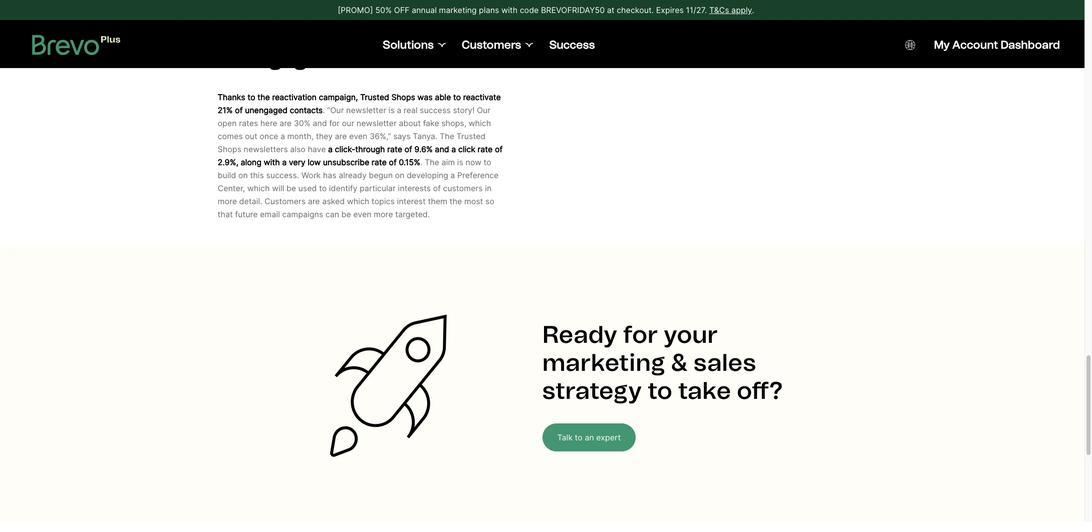 Task type: locate. For each thing, give the bounding box(es) containing it.
on
[[239, 170, 248, 181], [395, 170, 405, 181]]

rate up now
[[478, 144, 493, 154]]

out
[[245, 131, 258, 141]]

identify
[[329, 184, 358, 194]]

already
[[339, 170, 367, 181]]

is
[[389, 105, 395, 115], [458, 157, 464, 167]]

0 horizontal spatial .
[[323, 105, 325, 115]]

contacts down 50% at the left
[[337, 47, 427, 71]]

are up click-
[[335, 131, 347, 141]]

marketing
[[439, 5, 477, 15], [543, 348, 666, 378]]

and
[[313, 118, 327, 128], [435, 144, 450, 154]]

2 horizontal spatial rate
[[478, 144, 493, 154]]

strategy
[[543, 377, 642, 406]]

2 vertical spatial .
[[421, 157, 423, 167]]

1 horizontal spatial customers
[[462, 38, 522, 52]]

1 vertical spatial customers
[[265, 197, 306, 207]]

0 horizontal spatial with
[[264, 157, 280, 167]]

1 horizontal spatial contacts
[[337, 47, 427, 71]]

0 horizontal spatial which
[[248, 184, 270, 194]]

tanya.
[[413, 131, 438, 141]]

button image
[[906, 40, 916, 50]]

1 horizontal spatial the
[[440, 131, 455, 141]]

says
[[394, 131, 411, 141]]

0 vertical spatial marketing
[[439, 5, 477, 15]]

shops up real
[[392, 92, 416, 102]]

open
[[218, 118, 237, 128]]

through
[[356, 144, 385, 154]]

1 horizontal spatial with
[[502, 5, 518, 15]]

a right have
[[328, 144, 333, 154]]

0 horizontal spatial and
[[313, 118, 327, 128]]

2 vertical spatial are
[[308, 197, 320, 207]]

customers down the will
[[265, 197, 306, 207]]

comes
[[218, 131, 243, 141]]

to left take
[[648, 377, 673, 406]]

off?
[[737, 377, 783, 406]]

. inside . "our newsletter is a real success story! our open rates here are 30% and for our newsletter about fake shops, which comes out once a month, they are even 36%," says tanya. the trusted shops newsletters also have
[[323, 105, 325, 115]]

unengaged down reactivating
[[218, 47, 332, 71]]

2 on from the left
[[395, 170, 405, 181]]

the inside thanks to the reactivation campaign, trusted shops was able to reactivate 21% of unengaged contacts
[[258, 92, 270, 102]]

more up that
[[218, 197, 237, 207]]

the
[[440, 131, 455, 141], [425, 157, 440, 167]]

with left code
[[502, 5, 518, 15]]

1 horizontal spatial be
[[342, 210, 351, 220]]

are down the used on the top left
[[308, 197, 320, 207]]

2 horizontal spatial are
[[335, 131, 347, 141]]

customers
[[443, 184, 483, 194]]

low
[[308, 157, 321, 167]]

and up they
[[313, 118, 327, 128]]

the down customers
[[450, 197, 462, 207]]

0 vertical spatial contacts
[[337, 47, 427, 71]]

a click-through rate of 9.6% and a click rate of 2.9%, along with a very low unsubscribe rate of 0.15%
[[218, 144, 503, 167]]

trusted inside thanks to the reactivation campaign, trusted shops was able to reactivate 21% of unengaged contacts
[[360, 92, 390, 102]]

1 vertical spatial .
[[323, 105, 325, 115]]

trusted right campaign,
[[360, 92, 390, 102]]

1 horizontal spatial are
[[308, 197, 320, 207]]

1 horizontal spatial is
[[458, 157, 464, 167]]

for inside the ready for your marketing & sales strategy to take off?
[[624, 320, 659, 349]]

0 horizontal spatial is
[[389, 105, 395, 115]]

. inside . the aim is now to build on this success. work has already begun on developing a preference center, which will be used to identify particular interests of customers in more detail. customers are asked which topics interest them the most so that future email campaigns can be even more targeted.
[[421, 157, 423, 167]]

21%
[[352, 22, 392, 46], [218, 105, 233, 115]]

of right click
[[495, 144, 503, 154]]

to right now
[[484, 157, 492, 167]]

with
[[502, 5, 518, 15], [264, 157, 280, 167]]

ready
[[543, 320, 618, 349]]

and inside a click-through rate of 9.6% and a click rate of 2.9%, along with a very low unsubscribe rate of 0.15%
[[435, 144, 450, 154]]

1 horizontal spatial and
[[435, 144, 450, 154]]

a down aim
[[451, 170, 455, 181]]

1 horizontal spatial on
[[395, 170, 405, 181]]

1 vertical spatial contacts
[[290, 105, 323, 115]]

solutions link
[[383, 38, 446, 52]]

. down the 9.6%
[[421, 157, 423, 167]]

.
[[753, 5, 755, 15], [323, 105, 325, 115], [421, 157, 423, 167]]

my account dashboard
[[935, 38, 1061, 52]]

account
[[953, 38, 999, 52]]

trusted
[[360, 92, 390, 102], [457, 131, 486, 141]]

contacts inside thanks to the reactivation campaign, trusted shops was able to reactivate 21% of unengaged contacts
[[290, 105, 323, 115]]

t&cs
[[710, 5, 730, 15]]

the up developing
[[425, 157, 440, 167]]

0 horizontal spatial on
[[239, 170, 248, 181]]

1 horizontal spatial the
[[450, 197, 462, 207]]

which down identify
[[347, 197, 370, 207]]

. right t&cs
[[753, 5, 755, 15]]

and up aim
[[435, 144, 450, 154]]

is inside . "our newsletter is a real success story! our open rates here are 30% and for our newsletter about fake shops, which comes out once a month, they are even 36%," says tanya. the trusted shops newsletters also have
[[389, 105, 395, 115]]

an
[[585, 433, 594, 443]]

21% up open
[[218, 105, 233, 115]]

1 vertical spatial be
[[342, 210, 351, 220]]

is inside . the aim is now to build on this success. work has already begun on developing a preference center, which will be used to identify particular interests of customers in more detail. customers are asked which topics interest them the most so that future email campaigns can be even more targeted.
[[458, 157, 464, 167]]

11/27.
[[687, 5, 707, 15]]

campaign,
[[319, 92, 358, 102]]

month,
[[287, 131, 314, 141]]

is right aim
[[458, 157, 464, 167]]

1 vertical spatial newsletter
[[357, 118, 397, 128]]

1 horizontal spatial shops
[[392, 92, 416, 102]]

even
[[349, 131, 368, 141], [354, 210, 372, 220]]

to left an
[[575, 433, 583, 443]]

the inside . the aim is now to build on this success. work has already begun on developing a preference center, which will be used to identify particular interests of customers in more detail. customers are asked which topics interest them the most so that future email campaigns can be even more targeted.
[[450, 197, 462, 207]]

can
[[326, 210, 339, 220]]

newsletter up the 36%,"
[[357, 118, 397, 128]]

0 vertical spatial and
[[313, 118, 327, 128]]

0 vertical spatial more
[[218, 197, 237, 207]]

code
[[520, 5, 539, 15]]

talk to an expert link
[[543, 424, 636, 452]]

0 vertical spatial shops
[[392, 92, 416, 102]]

1 horizontal spatial for
[[624, 320, 659, 349]]

to down has on the left top of page
[[319, 184, 327, 194]]

customers link
[[462, 38, 534, 52]]

"our
[[327, 105, 344, 115]]

checkout.
[[617, 5, 654, 15]]

0 vertical spatial the
[[440, 131, 455, 141]]

reactivating 21% of unengaged contacts
[[218, 22, 427, 71]]

talk
[[558, 433, 573, 443]]

of inside thanks to the reactivation campaign, trusted shops was able to reactivate 21% of unengaged contacts
[[235, 105, 243, 115]]

0 horizontal spatial marketing
[[439, 5, 477, 15]]

able
[[435, 92, 451, 102]]

our
[[342, 118, 355, 128]]

0 vertical spatial 21%
[[352, 22, 392, 46]]

on down 0.15%
[[395, 170, 405, 181]]

interests
[[398, 184, 431, 194]]

on left this
[[239, 170, 248, 181]]

. left "our
[[323, 105, 325, 115]]

0 vertical spatial trusted
[[360, 92, 390, 102]]

1 vertical spatial marketing
[[543, 348, 666, 378]]

to right the able
[[454, 92, 461, 102]]

0 vertical spatial the
[[258, 92, 270, 102]]

customers inside . the aim is now to build on this success. work has already begun on developing a preference center, which will be used to identify particular interests of customers in more detail. customers are asked which topics interest them the most so that future email campaigns can be even more targeted.
[[265, 197, 306, 207]]

apply
[[732, 5, 753, 15]]

future
[[235, 210, 258, 220]]

was
[[418, 92, 433, 102]]

1 vertical spatial more
[[374, 210, 393, 220]]

even right can
[[354, 210, 372, 220]]

build
[[218, 170, 236, 181]]

0 vertical spatial newsletter
[[346, 105, 387, 115]]

0 horizontal spatial more
[[218, 197, 237, 207]]

0 horizontal spatial shops
[[218, 144, 242, 154]]

trusted up click
[[457, 131, 486, 141]]

0 vertical spatial be
[[287, 184, 296, 194]]

unengaged
[[218, 47, 332, 71], [245, 105, 288, 115]]

1 vertical spatial unengaged
[[245, 105, 288, 115]]

1 vertical spatial 21%
[[218, 105, 233, 115]]

begun
[[369, 170, 393, 181]]

work
[[302, 170, 321, 181]]

marketing inside the ready for your marketing & sales strategy to take off?
[[543, 348, 666, 378]]

0 vertical spatial which
[[469, 118, 491, 128]]

of down thanks
[[235, 105, 243, 115]]

2 horizontal spatial which
[[469, 118, 491, 128]]

which down our
[[469, 118, 491, 128]]

1 horizontal spatial marketing
[[543, 348, 666, 378]]

unsubscribe
[[323, 157, 370, 167]]

0 vertical spatial is
[[389, 105, 395, 115]]

is left real
[[389, 105, 395, 115]]

0 horizontal spatial are
[[280, 118, 292, 128]]

for down "our
[[329, 118, 340, 128]]

unengaged up here
[[245, 105, 288, 115]]

1 vertical spatial which
[[248, 184, 270, 194]]

so
[[486, 197, 495, 207]]

0 horizontal spatial contacts
[[290, 105, 323, 115]]

0 vertical spatial even
[[349, 131, 368, 141]]

customers
[[462, 38, 522, 52], [265, 197, 306, 207]]

for left '&'
[[624, 320, 659, 349]]

1 horizontal spatial .
[[421, 157, 423, 167]]

1 vertical spatial the
[[425, 157, 440, 167]]

0 vertical spatial unengaged
[[218, 47, 332, 71]]

21% down 50% at the left
[[352, 22, 392, 46]]

. the aim is now to build on this success. work has already begun on developing a preference center, which will be used to identify particular interests of customers in more detail. customers are asked which topics interest them the most so that future email campaigns can be even more targeted.
[[218, 157, 499, 220]]

0 horizontal spatial the
[[425, 157, 440, 167]]

newsletter up our
[[346, 105, 387, 115]]

0 vertical spatial for
[[329, 118, 340, 128]]

0.15%
[[399, 157, 421, 167]]

of down "off"
[[397, 22, 418, 46]]

0 horizontal spatial customers
[[265, 197, 306, 207]]

more down topics
[[374, 210, 393, 220]]

the up here
[[258, 92, 270, 102]]

of
[[397, 22, 418, 46], [235, 105, 243, 115], [405, 144, 413, 154], [495, 144, 503, 154], [389, 157, 397, 167], [433, 184, 441, 194]]

1 vertical spatial even
[[354, 210, 372, 220]]

shops,
[[442, 118, 467, 128]]

0 horizontal spatial trusted
[[360, 92, 390, 102]]

1 horizontal spatial 21%
[[352, 22, 392, 46]]

2 horizontal spatial .
[[753, 5, 755, 15]]

1 vertical spatial trusted
[[457, 131, 486, 141]]

be right can
[[342, 210, 351, 220]]

0 vertical spatial with
[[502, 5, 518, 15]]

aim
[[442, 157, 455, 167]]

to inside the ready for your marketing & sales strategy to take off?
[[648, 377, 673, 406]]

shops inside thanks to the reactivation campaign, trusted shops was able to reactivate 21% of unengaged contacts
[[392, 92, 416, 102]]

be right the will
[[287, 184, 296, 194]]

a left real
[[397, 105, 402, 115]]

0 horizontal spatial the
[[258, 92, 270, 102]]

our
[[477, 105, 491, 115]]

here
[[261, 118, 278, 128]]

contacts up 30%
[[290, 105, 323, 115]]

them
[[428, 197, 448, 207]]

even down our
[[349, 131, 368, 141]]

very
[[289, 157, 306, 167]]

1 vertical spatial is
[[458, 157, 464, 167]]

21% inside thanks to the reactivation campaign, trusted shops was able to reactivate 21% of unengaged contacts
[[218, 105, 233, 115]]

of left 0.15%
[[389, 157, 397, 167]]

rate down says
[[388, 144, 403, 154]]

2 vertical spatial which
[[347, 197, 370, 207]]

1 vertical spatial and
[[435, 144, 450, 154]]

most
[[465, 197, 484, 207]]

the down 'shops,'
[[440, 131, 455, 141]]

[promo] 50% off annual marketing plans with code brevofriday50 at checkout. expires 11/27. t&cs apply .
[[338, 5, 755, 15]]

a left very
[[282, 157, 287, 167]]

expert
[[597, 433, 621, 443]]

detail.
[[239, 197, 262, 207]]

1 vertical spatial are
[[335, 131, 347, 141]]

shops down comes
[[218, 144, 242, 154]]

customers down "plans"
[[462, 38, 522, 52]]

are
[[280, 118, 292, 128], [335, 131, 347, 141], [308, 197, 320, 207]]

1 vertical spatial shops
[[218, 144, 242, 154]]

1 horizontal spatial trusted
[[457, 131, 486, 141]]

about
[[399, 118, 421, 128]]

which down this
[[248, 184, 270, 194]]

1 vertical spatial for
[[624, 320, 659, 349]]

of up them
[[433, 184, 441, 194]]

0 horizontal spatial 21%
[[218, 105, 233, 115]]

21% inside reactivating 21% of unengaged contacts
[[352, 22, 392, 46]]

1 vertical spatial the
[[450, 197, 462, 207]]

. for our
[[323, 105, 325, 115]]

brevofriday50
[[541, 5, 605, 15]]

particular
[[360, 184, 396, 194]]

with down newsletters
[[264, 157, 280, 167]]

t&cs apply link
[[710, 4, 753, 16]]

at
[[608, 5, 615, 15]]

0 horizontal spatial for
[[329, 118, 340, 128]]

0 vertical spatial .
[[753, 5, 755, 15]]

a right the once
[[281, 131, 285, 141]]

are left 30%
[[280, 118, 292, 128]]

1 vertical spatial with
[[264, 157, 280, 167]]

rate up begun at the left
[[372, 157, 387, 167]]



Task type: vqa. For each thing, say whether or not it's contained in the screenshot.
the with
yes



Task type: describe. For each thing, give the bounding box(es) containing it.
plans
[[479, 5, 500, 15]]

your
[[664, 320, 718, 349]]

rates
[[239, 118, 258, 128]]

developing
[[407, 170, 449, 181]]

talk to an expert
[[558, 433, 621, 443]]

unengaged inside thanks to the reactivation campaign, trusted shops was able to reactivate 21% of unengaged contacts
[[245, 105, 288, 115]]

reactivating
[[218, 22, 347, 46]]

along
[[241, 157, 262, 167]]

30%
[[294, 118, 311, 128]]

once
[[260, 131, 278, 141]]

of inside reactivating 21% of unengaged contacts
[[397, 22, 418, 46]]

for inside . "our newsletter is a real success story! our open rates here are 30% and for our newsletter about fake shops, which comes out once a month, they are even 36%," says tanya. the trusted shops newsletters also have
[[329, 118, 340, 128]]

the inside . "our newsletter is a real success story! our open rates here are 30% and for our newsletter about fake shops, which comes out once a month, they are even 36%," says tanya. the trusted shops newsletters also have
[[440, 131, 455, 141]]

9.6%
[[415, 144, 433, 154]]

which inside . "our newsletter is a real success story! our open rates here are 30% and for our newsletter about fake shops, which comes out once a month, they are even 36%," says tanya. the trusted shops newsletters also have
[[469, 118, 491, 128]]

&
[[671, 348, 688, 378]]

. "our newsletter is a real success story! our open rates here are 30% and for our newsletter about fake shops, which comes out once a month, they are even 36%," says tanya. the trusted shops newsletters also have
[[218, 105, 491, 154]]

. for this
[[421, 157, 423, 167]]

that
[[218, 210, 233, 220]]

of up 0.15%
[[405, 144, 413, 154]]

of inside . the aim is now to build on this success. work has already begun on developing a preference center, which will be used to identify particular interests of customers in more detail. customers are asked which topics interest them the most so that future email campaigns can be even more targeted.
[[433, 184, 441, 194]]

success
[[550, 38, 595, 52]]

are inside . the aim is now to build on this success. work has already begun on developing a preference center, which will be used to identify particular interests of customers in more detail. customers are asked which topics interest them the most so that future email campaigns can be even more targeted.
[[308, 197, 320, 207]]

unengaged inside reactivating 21% of unengaged contacts
[[218, 47, 332, 71]]

even inside . the aim is now to build on this success. work has already begun on developing a preference center, which will be used to identify particular interests of customers in more detail. customers are asked which topics interest them the most so that future email campaigns can be even more targeted.
[[354, 210, 372, 220]]

click
[[459, 144, 476, 154]]

contacts inside reactivating 21% of unengaged contacts
[[337, 47, 427, 71]]

they
[[316, 131, 333, 141]]

annual
[[412, 5, 437, 15]]

story!
[[453, 105, 475, 115]]

a left click
[[452, 144, 456, 154]]

a inside . the aim is now to build on this success. work has already begun on developing a preference center, which will be used to identify particular interests of customers in more detail. customers are asked which topics interest them the most so that future email campaigns can be even more targeted.
[[451, 170, 455, 181]]

used
[[299, 184, 317, 194]]

is for newsletter
[[389, 105, 395, 115]]

the inside . the aim is now to build on this success. work has already begun on developing a preference center, which will be used to identify particular interests of customers in more detail. customers are asked which topics interest them the most so that future email campaigns can be even more targeted.
[[425, 157, 440, 167]]

this
[[250, 170, 264, 181]]

off
[[394, 5, 410, 15]]

even inside . "our newsletter is a real success story! our open rates here are 30% and for our newsletter about fake shops, which comes out once a month, they are even 36%," says tanya. the trusted shops newsletters also have
[[349, 131, 368, 141]]

1 horizontal spatial which
[[347, 197, 370, 207]]

in
[[485, 184, 492, 194]]

thanks
[[218, 92, 246, 102]]

have
[[308, 144, 326, 154]]

success.
[[266, 170, 299, 181]]

1 horizontal spatial more
[[374, 210, 393, 220]]

to right thanks
[[248, 92, 255, 102]]

reactivate
[[463, 92, 501, 102]]

targeted.
[[396, 210, 430, 220]]

solutions
[[383, 38, 434, 52]]

asked
[[322, 197, 345, 207]]

preference
[[458, 170, 499, 181]]

shops inside . "our newsletter is a real success story! our open rates here are 30% and for our newsletter about fake shops, which comes out once a month, they are even 36%," says tanya. the trusted shops newsletters also have
[[218, 144, 242, 154]]

0 horizontal spatial rate
[[372, 157, 387, 167]]

ready for your marketing & sales strategy to take off?
[[543, 320, 783, 406]]

now
[[466, 157, 482, 167]]

trusted inside . "our newsletter is a real success story! our open rates here are 30% and for our newsletter about fake shops, which comes out once a month, they are even 36%," says tanya. the trusted shops newsletters also have
[[457, 131, 486, 141]]

center,
[[218, 184, 245, 194]]

with inside a click-through rate of 9.6% and a click rate of 2.9%, along with a very low unsubscribe rate of 0.15%
[[264, 157, 280, 167]]

interest
[[397, 197, 426, 207]]

0 horizontal spatial be
[[287, 184, 296, 194]]

my account dashboard link
[[935, 38, 1061, 52]]

0 vertical spatial customers
[[462, 38, 522, 52]]

is for aim
[[458, 157, 464, 167]]

topics
[[372, 197, 395, 207]]

expires
[[657, 5, 684, 15]]

success link
[[550, 38, 595, 52]]

1 horizontal spatial rate
[[388, 144, 403, 154]]

real
[[404, 105, 418, 115]]

email
[[260, 210, 280, 220]]

take
[[679, 377, 732, 406]]

brevo image
[[32, 35, 121, 55]]

success
[[420, 105, 451, 115]]

will
[[272, 184, 284, 194]]

thanks to the reactivation campaign, trusted shops was able to reactivate 21% of unengaged contacts
[[218, 92, 501, 115]]

my
[[935, 38, 951, 52]]

36%,"
[[370, 131, 391, 141]]

0 vertical spatial are
[[280, 118, 292, 128]]

has
[[323, 170, 337, 181]]

1 on from the left
[[239, 170, 248, 181]]

newsletters
[[244, 144, 288, 154]]

2.9%,
[[218, 157, 239, 167]]

reactivation
[[272, 92, 317, 102]]

[promo]
[[338, 5, 373, 15]]

also
[[290, 144, 306, 154]]

50%
[[376, 5, 392, 15]]

and inside . "our newsletter is a real success story! our open rates here are 30% and for our newsletter about fake shops, which comes out once a month, they are even 36%," says tanya. the trusted shops newsletters also have
[[313, 118, 327, 128]]



